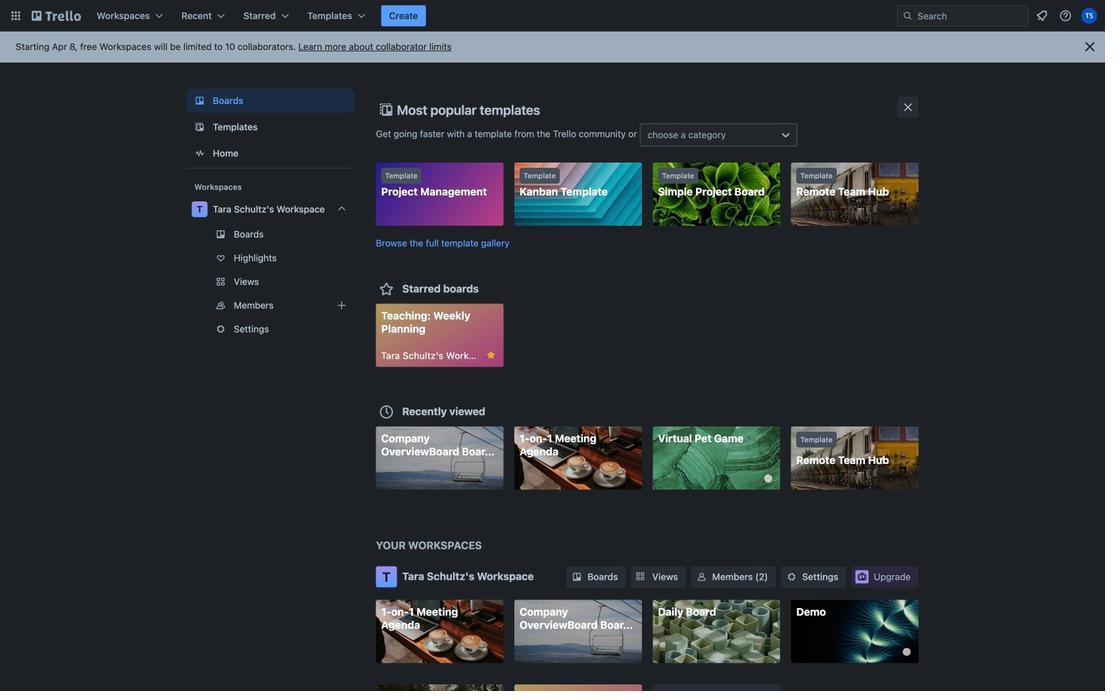 Task type: describe. For each thing, give the bounding box(es) containing it.
tara schultz (taraschultz7) image
[[1082, 8, 1098, 24]]

template board image
[[192, 119, 208, 135]]

home image
[[192, 145, 208, 161]]

board image
[[192, 93, 208, 109]]

0 notifications image
[[1035, 8, 1050, 24]]

click to unstar this board. it will be removed from your starred list. image
[[485, 349, 497, 361]]

search image
[[903, 11, 914, 21]]

2 sm image from the left
[[696, 570, 709, 583]]

open information menu image
[[1060, 9, 1073, 22]]

there is new activity on this board. image
[[765, 475, 773, 482]]

back to home image
[[32, 5, 81, 26]]

3 sm image from the left
[[786, 570, 799, 583]]



Task type: vqa. For each thing, say whether or not it's contained in the screenshot.
the rightmost sm icon
yes



Task type: locate. For each thing, give the bounding box(es) containing it.
Search field
[[898, 5, 1029, 26]]

1 sm image from the left
[[571, 570, 584, 583]]

0 horizontal spatial sm image
[[571, 570, 584, 583]]

primary element
[[0, 0, 1106, 32]]

sm image
[[571, 570, 584, 583], [696, 570, 709, 583], [786, 570, 799, 583]]

2 horizontal spatial sm image
[[786, 570, 799, 583]]

1 horizontal spatial sm image
[[696, 570, 709, 583]]

add image
[[334, 298, 350, 313]]



